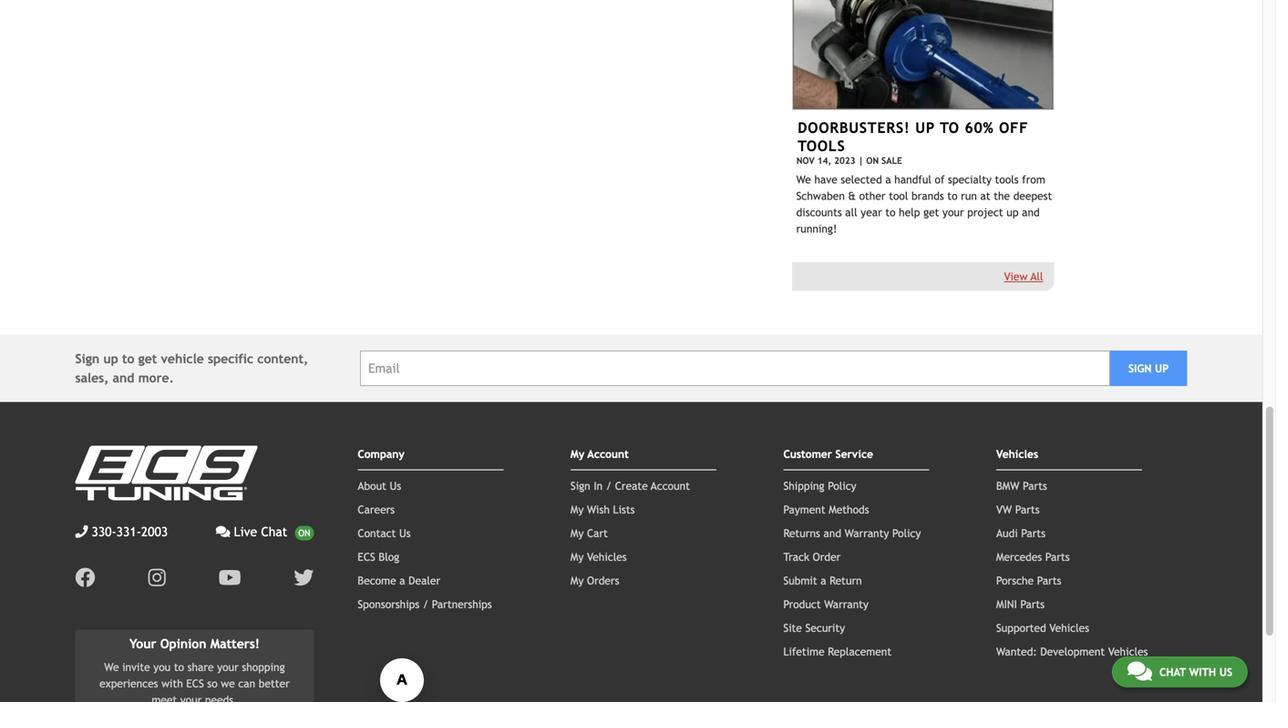 Task type: describe. For each thing, give the bounding box(es) containing it.
60%
[[965, 120, 994, 136]]

bmw parts
[[996, 480, 1047, 493]]

330-
[[92, 525, 116, 540]]

product warranty
[[783, 598, 869, 611]]

create
[[615, 480, 648, 493]]

specific
[[208, 352, 253, 366]]

ecs blog
[[358, 551, 399, 564]]

0 vertical spatial policy
[[828, 480, 856, 493]]

sign up button
[[1110, 351, 1187, 387]]

we
[[221, 678, 235, 690]]

sign for sign up to get vehicle specific content, sales, and more.
[[75, 352, 99, 366]]

on
[[866, 155, 879, 166]]

view all link
[[1004, 270, 1043, 283]]

and inside doorbusters! up to 60% off tools nov 14, 2023 | on sale we have selected a handful of specialty tools from schwaben & other tool brands to run at the deepest discounts all year to help get your project up and running!
[[1022, 206, 1040, 219]]

all
[[1031, 270, 1043, 283]]

track
[[783, 551, 809, 564]]

porsche parts link
[[996, 575, 1061, 588]]

mini parts
[[996, 598, 1045, 611]]

sign for sign up
[[1128, 362, 1152, 375]]

parts for mercedes parts
[[1045, 551, 1070, 564]]

we inside we invite you to share your shopping experiences with ecs so we can better meet your needs.
[[104, 661, 119, 674]]

needs.
[[205, 694, 238, 703]]

parts for vw parts
[[1015, 504, 1040, 516]]

about
[[358, 480, 386, 493]]

from
[[1022, 173, 1045, 186]]

we inside doorbusters! up to 60% off tools nov 14, 2023 | on sale we have selected a handful of specialty tools from schwaben & other tool brands to run at the deepest discounts all year to help get your project up and running!
[[796, 173, 811, 186]]

with inside we invite you to share your shopping experiences with ecs so we can better meet your needs.
[[161, 678, 183, 690]]

audi parts link
[[996, 527, 1046, 540]]

|
[[858, 155, 864, 166]]

payment methods link
[[783, 504, 869, 516]]

my wish lists link
[[571, 504, 635, 516]]

project
[[967, 206, 1003, 219]]

contact
[[358, 527, 396, 540]]

bmw
[[996, 480, 1020, 493]]

live chat link
[[216, 523, 314, 542]]

get inside sign up to get vehicle specific content, sales, and more.
[[138, 352, 157, 366]]

site
[[783, 622, 802, 635]]

matters!
[[210, 637, 260, 652]]

selected
[[841, 173, 882, 186]]

submit
[[783, 575, 817, 588]]

facebook logo image
[[75, 568, 95, 588]]

vw parts
[[996, 504, 1040, 516]]

twitter logo image
[[294, 568, 314, 588]]

your
[[129, 637, 156, 652]]

product
[[783, 598, 821, 611]]

up
[[915, 120, 935, 136]]

become a dealer
[[358, 575, 440, 588]]

my vehicles link
[[571, 551, 627, 564]]

my cart
[[571, 527, 608, 540]]

customer service
[[783, 448, 873, 461]]

mercedes
[[996, 551, 1042, 564]]

porsche parts
[[996, 575, 1061, 588]]

1 horizontal spatial with
[[1189, 666, 1216, 679]]

returns
[[783, 527, 820, 540]]

content,
[[257, 352, 308, 366]]

tools
[[995, 173, 1019, 186]]

wish
[[587, 504, 610, 516]]

my vehicles
[[571, 551, 627, 564]]

mini parts link
[[996, 598, 1045, 611]]

my for my cart
[[571, 527, 584, 540]]

chat with us
[[1159, 666, 1232, 679]]

partnerships
[[432, 598, 492, 611]]

other
[[859, 190, 886, 202]]

ecs inside we invite you to share your shopping experiences with ecs so we can better meet your needs.
[[186, 678, 204, 690]]

a inside doorbusters! up to 60% off tools nov 14, 2023 | on sale we have selected a handful of specialty tools from schwaben & other tool brands to run at the deepest discounts all year to help get your project up and running!
[[885, 173, 891, 186]]

vw
[[996, 504, 1012, 516]]

1 vertical spatial account
[[651, 480, 690, 493]]

year
[[861, 206, 882, 219]]

2 vertical spatial us
[[1219, 666, 1232, 679]]

0 vertical spatial warranty
[[845, 527, 889, 540]]

view all
[[1004, 270, 1043, 283]]

submit a return link
[[783, 575, 862, 588]]

payment methods
[[783, 504, 869, 516]]

phone image
[[75, 526, 88, 539]]

331-
[[116, 525, 141, 540]]

doorbusters!
[[798, 120, 910, 136]]

youtube logo image
[[218, 568, 241, 588]]

product warranty link
[[783, 598, 869, 611]]

site security link
[[783, 622, 845, 635]]

your opinion matters!
[[129, 637, 260, 652]]

security
[[805, 622, 845, 635]]

mercedes parts link
[[996, 551, 1070, 564]]

vehicle
[[161, 352, 204, 366]]

become a dealer link
[[358, 575, 440, 588]]

careers link
[[358, 504, 395, 516]]

my orders
[[571, 575, 619, 588]]

instagram logo image
[[148, 568, 166, 588]]

vehicles up comments icon
[[1108, 646, 1148, 659]]

2003
[[141, 525, 168, 540]]

my account
[[571, 448, 629, 461]]

parts for porsche parts
[[1037, 575, 1061, 588]]

1 vertical spatial warranty
[[824, 598, 869, 611]]

site security
[[783, 622, 845, 635]]

view
[[1004, 270, 1028, 283]]

0 horizontal spatial your
[[180, 694, 202, 703]]

a for customer service
[[821, 575, 826, 588]]

track order link
[[783, 551, 841, 564]]

1 vertical spatial your
[[217, 661, 239, 674]]

dealer
[[409, 575, 440, 588]]

comments image
[[1127, 661, 1152, 683]]

vw parts link
[[996, 504, 1040, 516]]

better
[[259, 678, 290, 690]]

can
[[238, 678, 255, 690]]

bmw parts link
[[996, 480, 1047, 493]]

shipping policy link
[[783, 480, 856, 493]]

wanted:
[[996, 646, 1037, 659]]

1 horizontal spatial ecs
[[358, 551, 375, 564]]

get inside doorbusters! up to 60% off tools nov 14, 2023 | on sale we have selected a handful of specialty tools from schwaben & other tool brands to run at the deepest discounts all year to help get your project up and running!
[[923, 206, 939, 219]]

my for my account
[[571, 448, 585, 461]]

to
[[940, 120, 960, 136]]

handful
[[894, 173, 931, 186]]

us for contact us
[[399, 527, 411, 540]]

2 vertical spatial and
[[824, 527, 841, 540]]



Task type: vqa. For each thing, say whether or not it's contained in the screenshot.
In
yes



Task type: locate. For each thing, give the bounding box(es) containing it.
contact us
[[358, 527, 411, 540]]

get
[[923, 206, 939, 219], [138, 352, 157, 366]]

2 my from the top
[[571, 504, 584, 516]]

chat
[[261, 525, 287, 540], [1159, 666, 1186, 679]]

1 vertical spatial us
[[399, 527, 411, 540]]

at
[[980, 190, 990, 202]]

0 vertical spatial we
[[796, 173, 811, 186]]

parts
[[1023, 480, 1047, 493], [1015, 504, 1040, 516], [1021, 527, 1046, 540], [1045, 551, 1070, 564], [1037, 575, 1061, 588], [1020, 598, 1045, 611]]

help
[[899, 206, 920, 219]]

vehicles
[[996, 448, 1038, 461], [587, 551, 627, 564], [1049, 622, 1089, 635], [1108, 646, 1148, 659]]

wanted: development vehicles
[[996, 646, 1148, 659]]

0 vertical spatial chat
[[261, 525, 287, 540]]

chat right comments icon
[[1159, 666, 1186, 679]]

opinion
[[160, 637, 206, 652]]

my left the orders
[[571, 575, 584, 588]]

careers
[[358, 504, 395, 516]]

/ down dealer
[[423, 598, 429, 611]]

to inside sign up to get vehicle specific content, sales, and more.
[[122, 352, 134, 366]]

all
[[845, 206, 857, 219]]

1 horizontal spatial and
[[824, 527, 841, 540]]

us right comments icon
[[1219, 666, 1232, 679]]

the
[[994, 190, 1010, 202]]

1 horizontal spatial get
[[923, 206, 939, 219]]

my for my orders
[[571, 575, 584, 588]]

lifetime replacement
[[783, 646, 892, 659]]

chat with us link
[[1112, 657, 1248, 688]]

my up my wish lists link
[[571, 448, 585, 461]]

we down nov
[[796, 173, 811, 186]]

0 horizontal spatial chat
[[261, 525, 287, 540]]

methods
[[829, 504, 869, 516]]

1 horizontal spatial we
[[796, 173, 811, 186]]

0 horizontal spatial sign
[[75, 352, 99, 366]]

your right meet at the bottom
[[180, 694, 202, 703]]

ecs tuning image
[[75, 446, 257, 501]]

to left vehicle in the left of the page
[[122, 352, 134, 366]]

1 horizontal spatial account
[[651, 480, 690, 493]]

to down tool
[[885, 206, 896, 219]]

1 horizontal spatial /
[[606, 480, 612, 493]]

0 vertical spatial your
[[943, 206, 964, 219]]

1 vertical spatial we
[[104, 661, 119, 674]]

supported
[[996, 622, 1046, 635]]

run
[[961, 190, 977, 202]]

ecs blog link
[[358, 551, 399, 564]]

us right about
[[390, 480, 401, 493]]

my
[[571, 448, 585, 461], [571, 504, 584, 516], [571, 527, 584, 540], [571, 551, 584, 564], [571, 575, 584, 588]]

0 horizontal spatial policy
[[828, 480, 856, 493]]

0 horizontal spatial up
[[103, 352, 118, 366]]

my cart link
[[571, 527, 608, 540]]

0 horizontal spatial get
[[138, 352, 157, 366]]

your
[[943, 206, 964, 219], [217, 661, 239, 674], [180, 694, 202, 703]]

1 vertical spatial policy
[[892, 527, 921, 540]]

supported vehicles
[[996, 622, 1089, 635]]

1 vertical spatial /
[[423, 598, 429, 611]]

get down brands
[[923, 206, 939, 219]]

running!
[[796, 222, 837, 235]]

0 horizontal spatial a
[[399, 575, 405, 588]]

so
[[207, 678, 218, 690]]

lifetime replacement link
[[783, 646, 892, 659]]

your down run
[[943, 206, 964, 219]]

2 horizontal spatial sign
[[1128, 362, 1152, 375]]

order
[[813, 551, 841, 564]]

with up meet at the bottom
[[161, 678, 183, 690]]

1 horizontal spatial up
[[1007, 206, 1019, 219]]

audi parts
[[996, 527, 1046, 540]]

doorbusters! up to 60% off tools image
[[792, 0, 1054, 110]]

3 my from the top
[[571, 527, 584, 540]]

returns and warranty policy
[[783, 527, 921, 540]]

development
[[1040, 646, 1105, 659]]

up inside 'button'
[[1155, 362, 1169, 375]]

parts right vw
[[1015, 504, 1040, 516]]

sign in / create account
[[571, 480, 690, 493]]

5 my from the top
[[571, 575, 584, 588]]

your up we
[[217, 661, 239, 674]]

up for sign up
[[1155, 362, 1169, 375]]

my orders link
[[571, 575, 619, 588]]

vehicles up the orders
[[587, 551, 627, 564]]

up inside sign up to get vehicle specific content, sales, and more.
[[103, 352, 118, 366]]

0 vertical spatial us
[[390, 480, 401, 493]]

sign
[[75, 352, 99, 366], [1128, 362, 1152, 375], [571, 480, 590, 493]]

parts down mercedes parts
[[1037, 575, 1061, 588]]

a left dealer
[[399, 575, 405, 588]]

porsche
[[996, 575, 1034, 588]]

a for company
[[399, 575, 405, 588]]

and inside sign up to get vehicle specific content, sales, and more.
[[113, 371, 134, 386]]

my for my wish lists
[[571, 504, 584, 516]]

meet
[[152, 694, 177, 703]]

us for about us
[[390, 480, 401, 493]]

parts for audi parts
[[1021, 527, 1046, 540]]

and right sales,
[[113, 371, 134, 386]]

ecs
[[358, 551, 375, 564], [186, 678, 204, 690]]

and
[[1022, 206, 1040, 219], [113, 371, 134, 386], [824, 527, 841, 540]]

about us link
[[358, 480, 401, 493]]

0 vertical spatial ecs
[[358, 551, 375, 564]]

account up in
[[588, 448, 629, 461]]

invite
[[122, 661, 150, 674]]

1 horizontal spatial a
[[821, 575, 826, 588]]

a
[[885, 173, 891, 186], [399, 575, 405, 588], [821, 575, 826, 588]]

my down my cart
[[571, 551, 584, 564]]

chat right live
[[261, 525, 287, 540]]

lists
[[613, 504, 635, 516]]

0 horizontal spatial account
[[588, 448, 629, 461]]

1 horizontal spatial your
[[217, 661, 239, 674]]

sponsorships
[[358, 598, 419, 611]]

doorbusters! up to 60% off tools nov 14, 2023 | on sale we have selected a handful of specialty tools from schwaben & other tool brands to run at the deepest discounts all year to help get your project up and running!
[[796, 120, 1052, 235]]

330-331-2003
[[92, 525, 168, 540]]

cart
[[587, 527, 608, 540]]

comments image
[[216, 526, 230, 539]]

and down deepest
[[1022, 206, 1040, 219]]

up
[[1007, 206, 1019, 219], [103, 352, 118, 366], [1155, 362, 1169, 375]]

schwaben
[[796, 190, 845, 202]]

we up "experiences"
[[104, 661, 119, 674]]

mini
[[996, 598, 1017, 611]]

of
[[935, 173, 945, 186]]

parts for bmw parts
[[1023, 480, 1047, 493]]

1 vertical spatial chat
[[1159, 666, 1186, 679]]

up inside doorbusters! up to 60% off tools nov 14, 2023 | on sale we have selected a handful of specialty tools from schwaben & other tool brands to run at the deepest discounts all year to help get your project up and running!
[[1007, 206, 1019, 219]]

0 horizontal spatial and
[[113, 371, 134, 386]]

about us
[[358, 480, 401, 493]]

parts right bmw
[[1023, 480, 1047, 493]]

account right create
[[651, 480, 690, 493]]

my for my vehicles
[[571, 551, 584, 564]]

2 horizontal spatial a
[[885, 173, 891, 186]]

sign up to get vehicle specific content, sales, and more.
[[75, 352, 308, 386]]

parts up mercedes parts
[[1021, 527, 1046, 540]]

2 horizontal spatial up
[[1155, 362, 1169, 375]]

a left return
[[821, 575, 826, 588]]

up for sign up to get vehicle specific content, sales, and more.
[[103, 352, 118, 366]]

sign inside 'button'
[[1128, 362, 1152, 375]]

have
[[814, 173, 837, 186]]

0 vertical spatial and
[[1022, 206, 1040, 219]]

1 horizontal spatial sign
[[571, 480, 590, 493]]

2 horizontal spatial your
[[943, 206, 964, 219]]

customer
[[783, 448, 832, 461]]

1 vertical spatial and
[[113, 371, 134, 386]]

us right contact
[[399, 527, 411, 540]]

brands
[[911, 190, 944, 202]]

return
[[830, 575, 862, 588]]

service
[[835, 448, 873, 461]]

your inside doorbusters! up to 60% off tools nov 14, 2023 | on sale we have selected a handful of specialty tools from schwaben & other tool brands to run at the deepest discounts all year to help get your project up and running!
[[943, 206, 964, 219]]

2 vertical spatial your
[[180, 694, 202, 703]]

sign for sign in / create account
[[571, 480, 590, 493]]

vehicles up wanted: development vehicles
[[1049, 622, 1089, 635]]

/ right in
[[606, 480, 612, 493]]

experiences
[[99, 678, 158, 690]]

get up more.
[[138, 352, 157, 366]]

to left run
[[947, 190, 958, 202]]

sale
[[882, 155, 902, 166]]

you
[[153, 661, 171, 674]]

1 vertical spatial get
[[138, 352, 157, 366]]

and up order
[[824, 527, 841, 540]]

&
[[848, 190, 856, 202]]

company
[[358, 448, 404, 461]]

supported vehicles link
[[996, 622, 1089, 635]]

to right the you
[[174, 661, 184, 674]]

returns and warranty policy link
[[783, 527, 921, 540]]

0 vertical spatial account
[[588, 448, 629, 461]]

Email email field
[[360, 351, 1110, 387]]

share
[[187, 661, 214, 674]]

vehicles up the bmw parts link
[[996, 448, 1038, 461]]

0 horizontal spatial we
[[104, 661, 119, 674]]

warranty down methods
[[845, 527, 889, 540]]

ecs left blog
[[358, 551, 375, 564]]

live
[[234, 525, 257, 540]]

sign up
[[1128, 362, 1169, 375]]

ecs left so
[[186, 678, 204, 690]]

1 my from the top
[[571, 448, 585, 461]]

to inside we invite you to share your shopping experiences with ecs so we can better meet your needs.
[[174, 661, 184, 674]]

audi
[[996, 527, 1018, 540]]

0 vertical spatial /
[[606, 480, 612, 493]]

payment
[[783, 504, 825, 516]]

tools
[[798, 138, 845, 155]]

0 horizontal spatial ecs
[[186, 678, 204, 690]]

1 horizontal spatial policy
[[892, 527, 921, 540]]

1 vertical spatial ecs
[[186, 678, 204, 690]]

2 horizontal spatial and
[[1022, 206, 1040, 219]]

with right comments icon
[[1189, 666, 1216, 679]]

my left 'cart'
[[571, 527, 584, 540]]

0 vertical spatial get
[[923, 206, 939, 219]]

1 horizontal spatial chat
[[1159, 666, 1186, 679]]

parts for mini parts
[[1020, 598, 1045, 611]]

parts down porsche parts link
[[1020, 598, 1045, 611]]

sign inside sign up to get vehicle specific content, sales, and more.
[[75, 352, 99, 366]]

0 horizontal spatial with
[[161, 678, 183, 690]]

replacement
[[828, 646, 892, 659]]

warranty
[[845, 527, 889, 540], [824, 598, 869, 611]]

warranty down return
[[824, 598, 869, 611]]

a down sale
[[885, 173, 891, 186]]

0 horizontal spatial /
[[423, 598, 429, 611]]

parts up porsche parts
[[1045, 551, 1070, 564]]

my left wish
[[571, 504, 584, 516]]

4 my from the top
[[571, 551, 584, 564]]

sign in / create account link
[[571, 480, 690, 493]]



